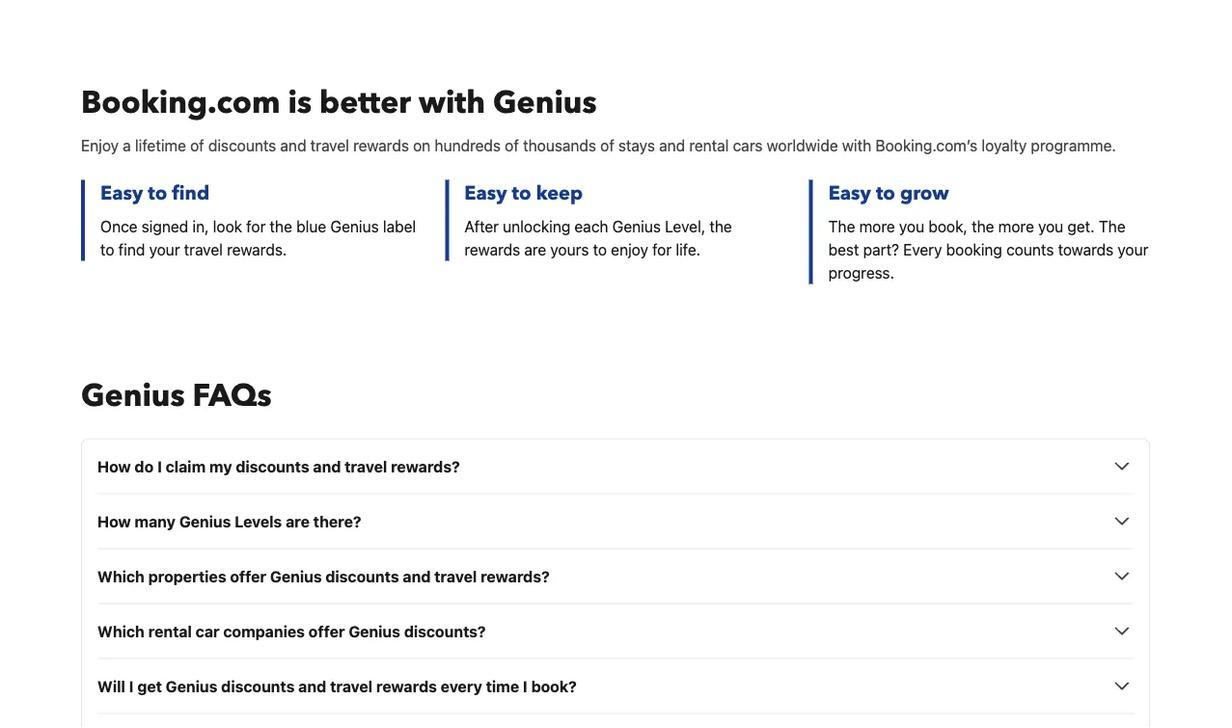 Task type: locate. For each thing, give the bounding box(es) containing it.
and up there?
[[313, 457, 341, 476]]

0 horizontal spatial i
[[129, 678, 134, 696]]

which for which properties offer genius discounts and travel rewards?
[[98, 568, 145, 586]]

0 vertical spatial rewards
[[353, 136, 409, 154]]

1 horizontal spatial offer
[[309, 623, 345, 641]]

1 vertical spatial which
[[98, 623, 145, 641]]

easy
[[100, 180, 143, 206], [465, 180, 507, 206], [829, 180, 872, 206]]

programme.
[[1032, 136, 1117, 154]]

more
[[860, 217, 896, 235], [999, 217, 1035, 235]]

0 horizontal spatial are
[[286, 513, 310, 531]]

the for easy to keep
[[710, 217, 733, 235]]

0 horizontal spatial your
[[149, 240, 180, 259]]

look
[[213, 217, 242, 235]]

1 horizontal spatial you
[[1039, 217, 1064, 235]]

your inside once signed in, look for the blue genius label to find your travel rewards.
[[149, 240, 180, 259]]

genius up enjoy on the top
[[613, 217, 661, 235]]

1 horizontal spatial easy
[[465, 180, 507, 206]]

the inside once signed in, look for the blue genius label to find your travel rewards.
[[270, 217, 292, 235]]

2 how from the top
[[98, 513, 131, 531]]

2 the from the left
[[1100, 217, 1126, 235]]

genius right many
[[179, 513, 231, 531]]

travel up there?
[[345, 457, 387, 476]]

you up every
[[900, 217, 925, 235]]

0 horizontal spatial of
[[190, 136, 204, 154]]

1 vertical spatial how
[[98, 513, 131, 531]]

more up part?
[[860, 217, 896, 235]]

rewards for on
[[353, 136, 409, 154]]

0 horizontal spatial find
[[118, 240, 145, 259]]

will i get genius discounts and travel rewards every time i book?
[[98, 678, 577, 696]]

my
[[209, 457, 232, 476]]

rental left cars on the top
[[690, 136, 729, 154]]

offer down which properties offer genius discounts and travel rewards?
[[309, 623, 345, 641]]

rewards left every at the bottom of the page
[[376, 678, 437, 696]]

which down many
[[98, 568, 145, 586]]

rewards inside dropdown button
[[376, 678, 437, 696]]

with right the worldwide
[[843, 136, 872, 154]]

the for easy to find
[[270, 217, 292, 235]]

which rental car companies offer genius discounts?
[[98, 623, 486, 641]]

which up the will
[[98, 623, 145, 641]]

travel for offer
[[435, 568, 477, 586]]

the left blue
[[270, 217, 292, 235]]

1 horizontal spatial with
[[843, 136, 872, 154]]

of
[[190, 136, 204, 154], [505, 136, 519, 154], [601, 136, 615, 154]]

2 you from the left
[[1039, 217, 1064, 235]]

booking.com's
[[876, 136, 978, 154]]

0 horizontal spatial for
[[246, 217, 266, 235]]

find up in,
[[172, 180, 210, 206]]

3 the from the left
[[972, 217, 995, 235]]

for
[[246, 217, 266, 235], [653, 240, 672, 259]]

0 horizontal spatial offer
[[230, 568, 267, 586]]

find down once
[[118, 240, 145, 259]]

easy up best
[[829, 180, 872, 206]]

genius faqs
[[81, 375, 272, 417]]

enjoy
[[81, 136, 119, 154]]

travel down which rental car companies offer genius discounts?
[[330, 678, 373, 696]]

for up the rewards.
[[246, 217, 266, 235]]

0 vertical spatial are
[[525, 240, 547, 259]]

how do i claim my discounts and travel rewards? button
[[98, 455, 1134, 478]]

to down each
[[593, 240, 607, 259]]

with
[[419, 81, 486, 123], [843, 136, 872, 154]]

and down which rental car companies offer genius discounts?
[[299, 678, 327, 696]]

1 horizontal spatial find
[[172, 180, 210, 206]]

easy up once
[[100, 180, 143, 206]]

easy up after
[[465, 180, 507, 206]]

get.
[[1068, 217, 1096, 235]]

which
[[98, 568, 145, 586], [98, 623, 145, 641]]

2 more from the left
[[999, 217, 1035, 235]]

rewards down after
[[465, 240, 521, 259]]

the more you book, the more you get. the best part? every booking counts towards your progress.
[[829, 217, 1149, 282]]

0 horizontal spatial more
[[860, 217, 896, 235]]

rental inside dropdown button
[[148, 623, 192, 641]]

1 horizontal spatial your
[[1118, 240, 1149, 259]]

1 more from the left
[[860, 217, 896, 235]]

1 how from the top
[[98, 457, 131, 476]]

1 vertical spatial rewards
[[465, 240, 521, 259]]

1 horizontal spatial the
[[710, 217, 733, 235]]

progress.
[[829, 263, 895, 282]]

thousands
[[523, 136, 597, 154]]

your
[[149, 240, 180, 259], [1118, 240, 1149, 259]]

1 vertical spatial rewards?
[[481, 568, 550, 586]]

travel for lifetime
[[311, 136, 349, 154]]

1 horizontal spatial the
[[1100, 217, 1126, 235]]

to inside once signed in, look for the blue genius label to find your travel rewards.
[[100, 240, 114, 259]]

genius right blue
[[331, 217, 379, 235]]

are right levels
[[286, 513, 310, 531]]

2 horizontal spatial i
[[523, 678, 528, 696]]

genius inside after unlocking each genius level, the rewards are yours to enjoy for life.
[[613, 217, 661, 235]]

1 horizontal spatial for
[[653, 240, 672, 259]]

cars
[[733, 136, 763, 154]]

get
[[137, 678, 162, 696]]

every
[[441, 678, 483, 696]]

to for find
[[148, 180, 167, 206]]

discounts for lifetime
[[208, 136, 276, 154]]

the up booking
[[972, 217, 995, 235]]

you
[[900, 217, 925, 235], [1039, 217, 1064, 235]]

2 which from the top
[[98, 623, 145, 641]]

2 horizontal spatial the
[[972, 217, 995, 235]]

1 the from the left
[[270, 217, 292, 235]]

travel
[[311, 136, 349, 154], [184, 240, 223, 259], [345, 457, 387, 476], [435, 568, 477, 586], [330, 678, 373, 696]]

car
[[196, 623, 220, 641]]

of left stays
[[601, 136, 615, 154]]

with up hundreds
[[419, 81, 486, 123]]

rewards
[[353, 136, 409, 154], [465, 240, 521, 259], [376, 678, 437, 696]]

discounts down there?
[[326, 568, 399, 586]]

and down is
[[280, 136, 307, 154]]

1 vertical spatial are
[[286, 513, 310, 531]]

i right do
[[157, 457, 162, 476]]

offer
[[230, 568, 267, 586], [309, 623, 345, 641]]

rental left car
[[148, 623, 192, 641]]

rewards?
[[391, 457, 460, 476], [481, 568, 550, 586]]

your down signed
[[149, 240, 180, 259]]

0 vertical spatial rental
[[690, 136, 729, 154]]

for inside after unlocking each genius level, the rewards are yours to enjoy for life.
[[653, 240, 672, 259]]

to up signed
[[148, 180, 167, 206]]

i
[[157, 457, 162, 476], [129, 678, 134, 696], [523, 678, 528, 696]]

the right level,
[[710, 217, 733, 235]]

1 easy from the left
[[100, 180, 143, 206]]

0 horizontal spatial the
[[270, 217, 292, 235]]

and inside how do i claim my discounts and travel rewards? dropdown button
[[313, 457, 341, 476]]

and
[[280, 136, 307, 154], [659, 136, 686, 154], [313, 457, 341, 476], [403, 568, 431, 586], [299, 678, 327, 696]]

of right lifetime on the left of page
[[190, 136, 204, 154]]

to for keep
[[512, 180, 532, 206]]

how left many
[[98, 513, 131, 531]]

rental
[[690, 136, 729, 154], [148, 623, 192, 641]]

discounts down companies
[[221, 678, 295, 696]]

and for which properties offer genius discounts and travel rewards?
[[403, 568, 431, 586]]

and up discounts?
[[403, 568, 431, 586]]

0 horizontal spatial rental
[[148, 623, 192, 641]]

0 vertical spatial how
[[98, 457, 131, 476]]

the up best
[[829, 217, 856, 235]]

discounts
[[208, 136, 276, 154], [236, 457, 310, 476], [326, 568, 399, 586], [221, 678, 295, 696]]

0 vertical spatial with
[[419, 81, 486, 123]]

and inside which properties offer genius discounts and travel rewards? dropdown button
[[403, 568, 431, 586]]

0 horizontal spatial the
[[829, 217, 856, 235]]

1 horizontal spatial of
[[505, 136, 519, 154]]

i left get
[[129, 678, 134, 696]]

1 horizontal spatial more
[[999, 217, 1035, 235]]

discounts down booking.com
[[208, 136, 276, 154]]

rewards left 'on'
[[353, 136, 409, 154]]

are down unlocking
[[525, 240, 547, 259]]

part?
[[864, 240, 900, 259]]

1 vertical spatial with
[[843, 136, 872, 154]]

companies
[[223, 623, 305, 641]]

0 horizontal spatial you
[[900, 217, 925, 235]]

discounts right my
[[236, 457, 310, 476]]

2 easy from the left
[[465, 180, 507, 206]]

travel for get
[[330, 678, 373, 696]]

how
[[98, 457, 131, 476], [98, 513, 131, 531]]

for left life.
[[653, 240, 672, 259]]

genius
[[493, 81, 597, 123], [331, 217, 379, 235], [613, 217, 661, 235], [81, 375, 185, 417], [179, 513, 231, 531], [270, 568, 322, 586], [349, 623, 401, 641], [166, 678, 218, 696]]

1 which from the top
[[98, 568, 145, 586]]

offer down levels
[[230, 568, 267, 586]]

2 horizontal spatial of
[[601, 136, 615, 154]]

to
[[148, 180, 167, 206], [512, 180, 532, 206], [877, 180, 896, 206], [100, 240, 114, 259], [593, 240, 607, 259]]

1 vertical spatial rental
[[148, 623, 192, 641]]

2 vertical spatial rewards
[[376, 678, 437, 696]]

travel down in,
[[184, 240, 223, 259]]

book,
[[929, 217, 968, 235]]

the inside after unlocking each genius level, the rewards are yours to enjoy for life.
[[710, 217, 733, 235]]

to down once
[[100, 240, 114, 259]]

3 easy from the left
[[829, 180, 872, 206]]

properties
[[148, 568, 226, 586]]

of right hundreds
[[505, 136, 519, 154]]

and for enjoy a lifetime of discounts and travel rewards on hundreds of thousands of stays and rental cars worldwide with booking.com's loyalty programme.
[[280, 136, 307, 154]]

keep
[[536, 180, 583, 206]]

2 your from the left
[[1118, 240, 1149, 259]]

are
[[525, 240, 547, 259], [286, 513, 310, 531]]

0 horizontal spatial with
[[419, 81, 486, 123]]

1 vertical spatial find
[[118, 240, 145, 259]]

you left get.
[[1039, 217, 1064, 235]]

2 the from the left
[[710, 217, 733, 235]]

travel up discounts?
[[435, 568, 477, 586]]

easy for easy to find
[[100, 180, 143, 206]]

0 vertical spatial for
[[246, 217, 266, 235]]

are inside dropdown button
[[286, 513, 310, 531]]

2 horizontal spatial easy
[[829, 180, 872, 206]]

genius up the thousands
[[493, 81, 597, 123]]

i right time
[[523, 678, 528, 696]]

enjoy a lifetime of discounts and travel rewards on hundreds of thousands of stays and rental cars worldwide with booking.com's loyalty programme.
[[81, 136, 1117, 154]]

your right towards
[[1118, 240, 1149, 259]]

the
[[270, 217, 292, 235], [710, 217, 733, 235], [972, 217, 995, 235]]

3 of from the left
[[601, 136, 615, 154]]

how left do
[[98, 457, 131, 476]]

to up unlocking
[[512, 180, 532, 206]]

to inside after unlocking each genius level, the rewards are yours to enjoy for life.
[[593, 240, 607, 259]]

1 horizontal spatial rental
[[690, 136, 729, 154]]

1 your from the left
[[149, 240, 180, 259]]

0 vertical spatial rewards?
[[391, 457, 460, 476]]

1 vertical spatial for
[[653, 240, 672, 259]]

the right get.
[[1100, 217, 1126, 235]]

the
[[829, 217, 856, 235], [1100, 217, 1126, 235]]

1 horizontal spatial are
[[525, 240, 547, 259]]

0 vertical spatial find
[[172, 180, 210, 206]]

0 horizontal spatial easy
[[100, 180, 143, 206]]

to for grow
[[877, 180, 896, 206]]

easy for easy to grow
[[829, 180, 872, 206]]

enjoy
[[611, 240, 649, 259]]

find
[[172, 180, 210, 206], [118, 240, 145, 259]]

booking.com
[[81, 81, 280, 123]]

how for how do i claim my discounts and travel rewards?
[[98, 457, 131, 476]]

and inside will i get genius discounts and travel rewards every time i book? dropdown button
[[299, 678, 327, 696]]

0 vertical spatial which
[[98, 568, 145, 586]]

travel down booking.com is better with genius
[[311, 136, 349, 154]]

how many genius levels are there?
[[98, 513, 362, 531]]

to left grow
[[877, 180, 896, 206]]

more up the counts
[[999, 217, 1035, 235]]



Task type: vqa. For each thing, say whether or not it's contained in the screenshot.
States within the Las Vegas, United States of America Flights from LaGuardia Airport Dec 11 - Dec 18 · Round trip
no



Task type: describe. For each thing, give the bounding box(es) containing it.
in,
[[193, 217, 209, 235]]

towards
[[1059, 240, 1114, 259]]

the inside the more you book, the more you get. the best part? every booking counts towards your progress.
[[972, 217, 995, 235]]

how do i claim my discounts and travel rewards?
[[98, 457, 460, 476]]

better
[[320, 81, 411, 123]]

faqs
[[193, 375, 272, 417]]

easy to keep
[[465, 180, 583, 206]]

booking
[[947, 240, 1003, 259]]

1 horizontal spatial i
[[157, 457, 162, 476]]

booking.com is better with genius
[[81, 81, 597, 123]]

signed
[[142, 217, 188, 235]]

do
[[135, 457, 154, 476]]

will
[[98, 678, 125, 696]]

easy to find
[[100, 180, 210, 206]]

will i get genius discounts and travel rewards every time i book? button
[[98, 675, 1134, 698]]

after unlocking each genius level, the rewards are yours to enjoy for life.
[[465, 217, 733, 259]]

travel inside once signed in, look for the blue genius label to find your travel rewards.
[[184, 240, 223, 259]]

label
[[383, 217, 416, 235]]

level,
[[665, 217, 706, 235]]

are inside after unlocking each genius level, the rewards are yours to enjoy for life.
[[525, 240, 547, 259]]

discounts for get
[[221, 678, 295, 696]]

genius inside once signed in, look for the blue genius label to find your travel rewards.
[[331, 217, 379, 235]]

levels
[[235, 513, 282, 531]]

loyalty
[[982, 136, 1028, 154]]

grow
[[901, 180, 950, 206]]

stays
[[619, 136, 655, 154]]

which for which rental car companies offer genius discounts?
[[98, 623, 145, 641]]

1 vertical spatial offer
[[309, 623, 345, 641]]

a
[[123, 136, 131, 154]]

there?
[[314, 513, 362, 531]]

life.
[[676, 240, 701, 259]]

every
[[904, 240, 943, 259]]

1 horizontal spatial rewards?
[[481, 568, 550, 586]]

once signed in, look for the blue genius label to find your travel rewards.
[[100, 217, 416, 259]]

genius right get
[[166, 678, 218, 696]]

for inside once signed in, look for the blue genius label to find your travel rewards.
[[246, 217, 266, 235]]

how many genius levels are there? button
[[98, 510, 1134, 533]]

and right stays
[[659, 136, 686, 154]]

time
[[486, 678, 520, 696]]

discounts?
[[404, 623, 486, 641]]

yours
[[551, 240, 589, 259]]

which properties offer genius discounts and travel rewards?
[[98, 568, 550, 586]]

find inside once signed in, look for the blue genius label to find your travel rewards.
[[118, 240, 145, 259]]

1 you from the left
[[900, 217, 925, 235]]

genius up which rental car companies offer genius discounts?
[[270, 568, 322, 586]]

after
[[465, 217, 499, 235]]

rewards for every
[[376, 678, 437, 696]]

how for how many genius levels are there?
[[98, 513, 131, 531]]

unlocking
[[503, 217, 571, 235]]

2 of from the left
[[505, 136, 519, 154]]

0 horizontal spatial rewards?
[[391, 457, 460, 476]]

book?
[[532, 678, 577, 696]]

your inside the more you book, the more you get. the best part? every booking counts towards your progress.
[[1118, 240, 1149, 259]]

genius up will i get genius discounts and travel rewards every time i book?
[[349, 623, 401, 641]]

1 the from the left
[[829, 217, 856, 235]]

is
[[288, 81, 312, 123]]

each
[[575, 217, 609, 235]]

which rental car companies offer genius discounts? button
[[98, 620, 1134, 643]]

rewards inside after unlocking each genius level, the rewards are yours to enjoy for life.
[[465, 240, 521, 259]]

1 of from the left
[[190, 136, 204, 154]]

and for will i get genius discounts and travel rewards every time i book?
[[299, 678, 327, 696]]

easy to grow
[[829, 180, 950, 206]]

discounts for offer
[[326, 568, 399, 586]]

on
[[413, 136, 431, 154]]

counts
[[1007, 240, 1055, 259]]

0 vertical spatial offer
[[230, 568, 267, 586]]

lifetime
[[135, 136, 186, 154]]

genius up do
[[81, 375, 185, 417]]

once
[[100, 217, 138, 235]]

worldwide
[[767, 136, 839, 154]]

blue
[[297, 217, 327, 235]]

rewards.
[[227, 240, 287, 259]]

best
[[829, 240, 860, 259]]

which properties offer genius discounts and travel rewards? button
[[98, 565, 1134, 588]]

easy for easy to keep
[[465, 180, 507, 206]]

many
[[135, 513, 176, 531]]

hundreds
[[435, 136, 501, 154]]

claim
[[166, 457, 206, 476]]



